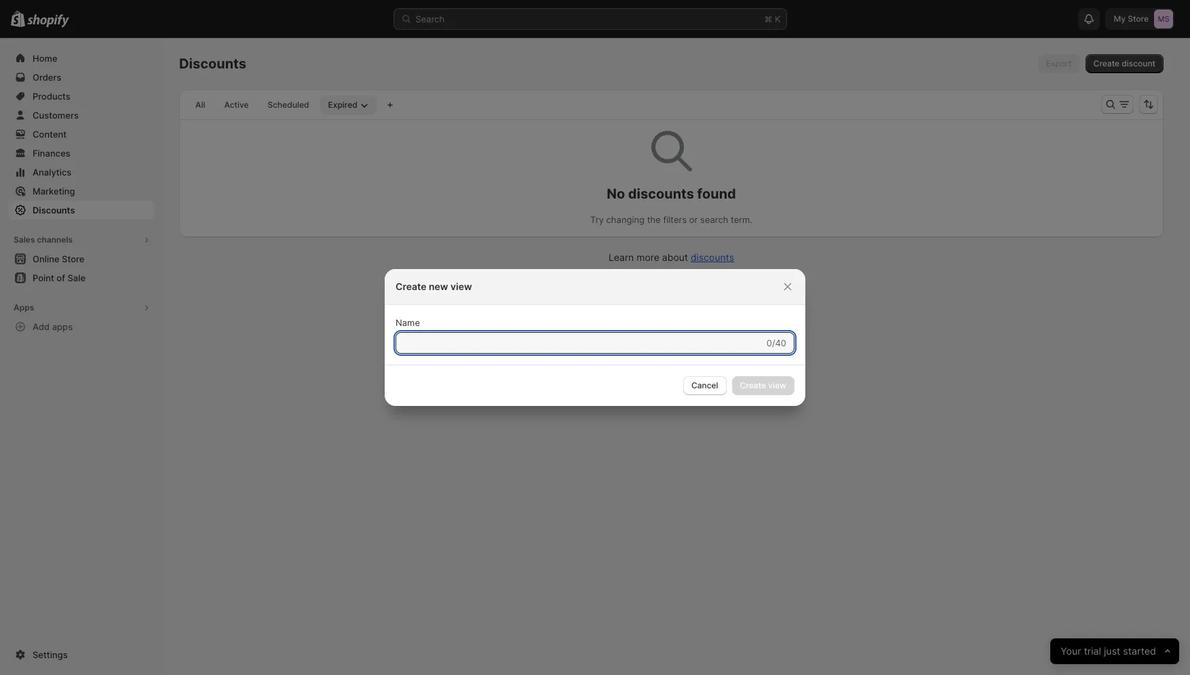 Task type: describe. For each thing, give the bounding box(es) containing it.
the
[[647, 214, 661, 225]]

home
[[33, 53, 57, 64]]

create new view dialog
[[0, 269, 1190, 406]]

create for create discount
[[1094, 58, 1120, 69]]

k
[[775, 14, 781, 24]]

more
[[637, 252, 660, 263]]

scheduled
[[268, 100, 309, 110]]

new
[[429, 281, 448, 292]]

active link
[[216, 96, 257, 115]]

add apps button
[[8, 318, 155, 337]]

channels
[[37, 235, 73, 245]]

home link
[[8, 49, 155, 68]]

settings link
[[8, 646, 155, 665]]

create discount button
[[1085, 54, 1164, 73]]

discounts inside discounts link
[[33, 205, 75, 216]]

sales
[[14, 235, 35, 245]]

learn
[[609, 252, 634, 263]]

search
[[700, 214, 728, 225]]

learn more about discounts
[[609, 252, 734, 263]]

create for create new view
[[396, 281, 427, 292]]

empty search results image
[[651, 131, 692, 172]]

add apps
[[33, 322, 73, 333]]

discount
[[1122, 58, 1156, 69]]

filters
[[663, 214, 687, 225]]

sales channels button
[[8, 231, 155, 250]]

scheduled link
[[260, 96, 317, 115]]

add
[[33, 322, 50, 333]]



Task type: vqa. For each thing, say whether or not it's contained in the screenshot.
Create discount button
yes



Task type: locate. For each thing, give the bounding box(es) containing it.
term.
[[731, 214, 753, 225]]

create new view
[[396, 281, 472, 292]]

about
[[662, 252, 688, 263]]

discounts link
[[8, 201, 155, 220]]

Name text field
[[396, 333, 764, 354]]

1 vertical spatial create
[[396, 281, 427, 292]]

tab list containing all
[[185, 95, 379, 115]]

create left discount
[[1094, 58, 1120, 69]]

try changing the filters or search term.
[[590, 214, 753, 225]]

create inside button
[[1094, 58, 1120, 69]]

0 vertical spatial discounts
[[628, 186, 694, 202]]

view
[[451, 281, 472, 292]]

tab list
[[185, 95, 379, 115]]

all link
[[187, 96, 213, 115]]

discounts up 'channels'
[[33, 205, 75, 216]]

discounts right about
[[691, 252, 734, 263]]

discounts up the all at left
[[179, 56, 246, 72]]

found
[[697, 186, 736, 202]]

create discount
[[1094, 58, 1156, 69]]

discounts link
[[691, 252, 734, 263]]

changing
[[606, 214, 645, 225]]

cancel
[[691, 381, 718, 391]]

or
[[689, 214, 698, 225]]

apps
[[52, 322, 73, 333]]

settings
[[33, 650, 68, 661]]

no discounts found
[[607, 186, 736, 202]]

apps button
[[8, 299, 155, 318]]

0 horizontal spatial create
[[396, 281, 427, 292]]

search
[[416, 14, 445, 24]]

shopify image
[[27, 14, 69, 28]]

create inside dialog
[[396, 281, 427, 292]]

create
[[1094, 58, 1120, 69], [396, 281, 427, 292]]

create left new
[[396, 281, 427, 292]]

0 vertical spatial create
[[1094, 58, 1120, 69]]

apps
[[14, 303, 34, 313]]

no
[[607, 186, 625, 202]]

sales channels
[[14, 235, 73, 245]]

1 vertical spatial discounts
[[33, 205, 75, 216]]

active
[[224, 100, 249, 110]]

0 horizontal spatial discounts
[[33, 205, 75, 216]]

⌘
[[764, 14, 772, 24]]

0 vertical spatial discounts
[[179, 56, 246, 72]]

try
[[590, 214, 604, 225]]

discounts up the
[[628, 186, 694, 202]]

1 horizontal spatial discounts
[[179, 56, 246, 72]]

cancel button
[[683, 377, 727, 396]]

discounts
[[628, 186, 694, 202], [691, 252, 734, 263]]

all
[[195, 100, 205, 110]]

1 vertical spatial discounts
[[691, 252, 734, 263]]

⌘ k
[[764, 14, 781, 24]]

name
[[396, 318, 420, 328]]

discounts
[[179, 56, 246, 72], [33, 205, 75, 216]]

1 horizontal spatial create
[[1094, 58, 1120, 69]]



